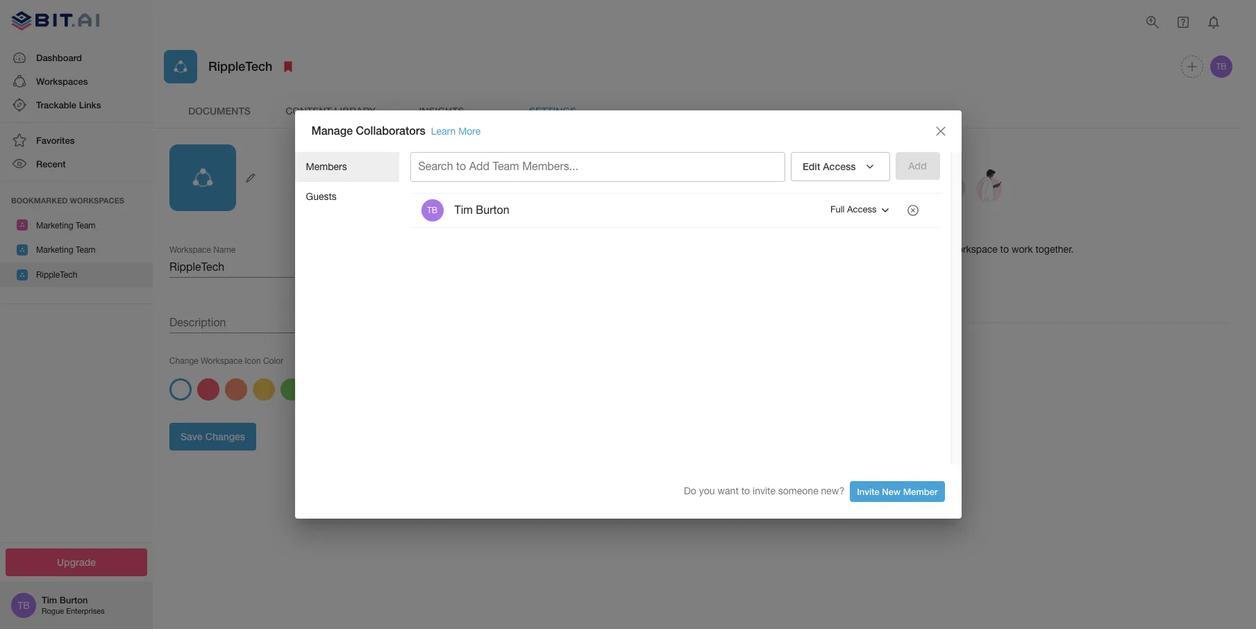 Task type: vqa. For each thing, say whether or not it's contained in the screenshot.
'Upgrade' button
yes



Task type: describe. For each thing, give the bounding box(es) containing it.
Workspace Description text field
[[169, 311, 694, 333]]

work
[[1012, 244, 1033, 255]]

recent
[[36, 159, 66, 170]]

tb inside manage collaborators dialog
[[427, 205, 437, 215]]

manage collaborators dialog
[[295, 110, 961, 519]]

access for edit access
[[823, 160, 856, 172]]

or
[[814, 244, 823, 255]]

bookmarked workspaces
[[11, 195, 124, 204]]

change
[[169, 356, 198, 366]]

remove bookmark image
[[280, 58, 297, 75]]

add for manage
[[794, 244, 812, 255]]

recent button
[[0, 152, 153, 176]]

learn
[[431, 126, 456, 137]]

invite new member
[[857, 486, 938, 497]]

new?
[[821, 485, 844, 496]]

search
[[418, 160, 453, 172]]

access for full access
[[847, 204, 877, 215]]

learn more link
[[431, 126, 481, 137]]

tim for tim burton
[[454, 203, 473, 216]]

edit
[[803, 160, 820, 172]]

someone
[[778, 485, 818, 496]]

trackable
[[36, 99, 76, 110]]

insights link
[[386, 94, 497, 128]]

bookmarked
[[11, 195, 68, 204]]

full access
[[830, 204, 877, 215]]

upgrade button
[[6, 548, 147, 576]]

trackable links
[[36, 99, 101, 110]]

documents link
[[164, 94, 275, 128]]

rippletech button
[[0, 262, 153, 287]]

collaborators for manage collaborators learn more
[[356, 124, 425, 137]]

links
[[79, 99, 101, 110]]

tim burton rogue enterprises
[[42, 594, 105, 615]]

change workspace icon color
[[169, 356, 283, 366]]

changes
[[205, 430, 245, 442]]

invite
[[753, 485, 776, 496]]

manage for manage collaborators add or remove collaborators to this workspace to work together.
[[794, 224, 835, 237]]

2 vertical spatial team
[[76, 245, 96, 255]]

save
[[181, 430, 203, 442]]

edit access
[[803, 160, 856, 172]]

more
[[458, 126, 481, 137]]

color
[[263, 356, 283, 366]]

tab list containing documents
[[164, 94, 1234, 128]]

full access button
[[827, 199, 897, 221]]

1 marketing from the top
[[36, 220, 73, 230]]

marketing team for 1st marketing team button from the top of the page
[[36, 220, 96, 230]]

favorites button
[[0, 129, 153, 152]]

burton for tim burton rogue enterprises
[[60, 594, 88, 606]]

members
[[306, 161, 347, 172]]

content library link
[[275, 94, 386, 128]]

remove
[[826, 244, 858, 255]]

insights
[[419, 105, 464, 116]]

to left work
[[1000, 244, 1009, 255]]

icon
[[245, 356, 261, 366]]



Task type: locate. For each thing, give the bounding box(es) containing it.
content
[[285, 105, 332, 116]]

upgrade
[[57, 556, 96, 568]]

2 marketing team button from the top
[[0, 238, 153, 262]]

manage collaborators learn more
[[311, 124, 481, 137]]

manage collaborators add or remove collaborators to this workspace to work together.
[[794, 224, 1074, 255]]

access right 'edit'
[[823, 160, 856, 172]]

collaborators down library
[[356, 124, 425, 137]]

favorites
[[36, 135, 75, 146]]

do
[[684, 485, 696, 496]]

0 vertical spatial marketing team
[[36, 220, 96, 230]]

collaborators
[[861, 244, 918, 255]]

0 horizontal spatial tb
[[17, 600, 30, 611]]

marketing down the bookmarked workspaces
[[36, 220, 73, 230]]

tim up rogue
[[42, 594, 57, 606]]

team inside manage collaborators dialog
[[493, 160, 519, 172]]

workspaces
[[36, 76, 88, 87]]

1 vertical spatial rippletech
[[36, 270, 77, 280]]

invite
[[857, 486, 879, 497]]

edit access button
[[791, 152, 890, 181]]

member
[[903, 486, 938, 497]]

tb inside 'tb' button
[[1216, 62, 1227, 72]]

marketing team
[[36, 220, 96, 230], [36, 245, 96, 255]]

to right search
[[456, 160, 466, 172]]

1 vertical spatial marketing team
[[36, 245, 96, 255]]

2 vertical spatial tb
[[17, 600, 30, 611]]

0 vertical spatial access
[[823, 160, 856, 172]]

access
[[823, 160, 856, 172], [847, 204, 877, 215]]

guests
[[306, 191, 337, 202]]

add
[[469, 160, 490, 172], [794, 244, 812, 255]]

1 vertical spatial marketing
[[36, 245, 73, 255]]

add down more
[[469, 160, 490, 172]]

1 vertical spatial add
[[794, 244, 812, 255]]

rogue
[[42, 607, 64, 615]]

0 horizontal spatial tim
[[42, 594, 57, 606]]

burton
[[476, 203, 509, 216], [60, 594, 88, 606]]

workspaces button
[[0, 69, 153, 93]]

add for search
[[469, 160, 490, 172]]

team left the members...
[[493, 160, 519, 172]]

to
[[456, 160, 466, 172], [920, 244, 929, 255], [1000, 244, 1009, 255], [741, 485, 750, 496]]

add inside manage collaborators add or remove collaborators to this workspace to work together.
[[794, 244, 812, 255]]

collaborators for manage collaborators add or remove collaborators to this workspace to work together.
[[838, 224, 908, 237]]

0 horizontal spatial add
[[469, 160, 490, 172]]

team down workspaces on the left
[[76, 220, 96, 230]]

0 vertical spatial marketing
[[36, 220, 73, 230]]

workspaces
[[70, 195, 124, 204]]

marketing team down the bookmarked workspaces
[[36, 220, 96, 230]]

1 vertical spatial team
[[76, 220, 96, 230]]

do you want to invite someone new?
[[684, 485, 844, 496]]

tim for tim burton rogue enterprises
[[42, 594, 57, 606]]

0 vertical spatial team
[[493, 160, 519, 172]]

0 vertical spatial burton
[[476, 203, 509, 216]]

dashboard
[[36, 52, 82, 63]]

tim down search to add team members...
[[454, 203, 473, 216]]

trackable links button
[[0, 93, 153, 117]]

team
[[493, 160, 519, 172], [76, 220, 96, 230], [76, 245, 96, 255]]

tb button
[[1208, 53, 1234, 80]]

new
[[882, 486, 901, 497]]

members button
[[295, 152, 399, 182]]

guests button
[[295, 182, 399, 212]]

access right full
[[847, 204, 877, 215]]

0 horizontal spatial burton
[[60, 594, 88, 606]]

rippletech
[[208, 59, 272, 74], [36, 270, 77, 280]]

burton down search to add team members...
[[476, 203, 509, 216]]

0 vertical spatial rippletech
[[208, 59, 272, 74]]

1 horizontal spatial tim
[[454, 203, 473, 216]]

burton inside tim burton rogue enterprises
[[60, 594, 88, 606]]

2 marketing team from the top
[[36, 245, 96, 255]]

manage up or
[[794, 224, 835, 237]]

collaborators inside dialog
[[356, 124, 425, 137]]

rippletech inside button
[[36, 270, 77, 280]]

1 horizontal spatial manage
[[794, 224, 835, 237]]

manage inside dialog
[[311, 124, 353, 137]]

marketing
[[36, 220, 73, 230], [36, 245, 73, 255]]

add inside manage collaborators dialog
[[469, 160, 490, 172]]

Workspace Name text field
[[169, 256, 694, 278]]

burton for tim burton
[[476, 203, 509, 216]]

manage
[[311, 124, 353, 137], [794, 224, 835, 237]]

tim
[[454, 203, 473, 216], [42, 594, 57, 606]]

workspace
[[950, 244, 998, 255]]

1 horizontal spatial tb
[[427, 205, 437, 215]]

this
[[932, 244, 947, 255]]

want
[[718, 485, 739, 496]]

0 horizontal spatial rippletech
[[36, 270, 77, 280]]

search to add team members...
[[418, 160, 578, 172]]

1 horizontal spatial burton
[[476, 203, 509, 216]]

manage for manage collaborators learn more
[[311, 124, 353, 137]]

0 vertical spatial tb
[[1216, 62, 1227, 72]]

0 horizontal spatial collaborators
[[356, 124, 425, 137]]

documents
[[188, 105, 251, 116]]

add left or
[[794, 244, 812, 255]]

to left this
[[920, 244, 929, 255]]

collaborators
[[356, 124, 425, 137], [838, 224, 908, 237]]

1 vertical spatial burton
[[60, 594, 88, 606]]

1 marketing team button from the top
[[0, 213, 153, 238]]

library
[[334, 105, 376, 116]]

workspace
[[201, 356, 242, 366]]

marketing team for 1st marketing team button from the bottom
[[36, 245, 96, 255]]

0 vertical spatial add
[[469, 160, 490, 172]]

1 horizontal spatial add
[[794, 244, 812, 255]]

burton inside manage collaborators dialog
[[476, 203, 509, 216]]

1 vertical spatial tb
[[427, 205, 437, 215]]

manage down content library
[[311, 124, 353, 137]]

1 horizontal spatial rippletech
[[208, 59, 272, 74]]

save changes button
[[169, 423, 256, 451]]

team up "rippletech" button
[[76, 245, 96, 255]]

settings link
[[497, 94, 608, 128]]

to right want
[[741, 485, 750, 496]]

settings
[[529, 105, 576, 116]]

content library
[[285, 105, 376, 116]]

tb
[[1216, 62, 1227, 72], [427, 205, 437, 215], [17, 600, 30, 611]]

marketing team button
[[0, 213, 153, 238], [0, 238, 153, 262]]

save changes
[[181, 430, 245, 442]]

1 vertical spatial collaborators
[[838, 224, 908, 237]]

0 vertical spatial collaborators
[[356, 124, 425, 137]]

0 horizontal spatial manage
[[311, 124, 353, 137]]

1 vertical spatial tim
[[42, 594, 57, 606]]

tim burton
[[454, 203, 509, 216]]

dashboard button
[[0, 46, 153, 69]]

manage inside manage collaborators add or remove collaborators to this workspace to work together.
[[794, 224, 835, 237]]

tim inside tim burton rogue enterprises
[[42, 594, 57, 606]]

marketing up "rippletech" button
[[36, 245, 73, 255]]

0 vertical spatial tim
[[454, 203, 473, 216]]

1 vertical spatial manage
[[794, 224, 835, 237]]

members...
[[522, 160, 578, 172]]

1 marketing team from the top
[[36, 220, 96, 230]]

collaborators inside manage collaborators add or remove collaborators to this workspace to work together.
[[838, 224, 908, 237]]

2 horizontal spatial tb
[[1216, 62, 1227, 72]]

full
[[830, 204, 845, 215]]

1 vertical spatial access
[[847, 204, 877, 215]]

1 horizontal spatial collaborators
[[838, 224, 908, 237]]

marketing team up "rippletech" button
[[36, 245, 96, 255]]

tab list
[[164, 94, 1234, 128]]

tim inside manage collaborators dialog
[[454, 203, 473, 216]]

burton up enterprises
[[60, 594, 88, 606]]

2 marketing from the top
[[36, 245, 73, 255]]

enterprises
[[66, 607, 105, 615]]

you
[[699, 485, 715, 496]]

collaborators down "full access" button
[[838, 224, 908, 237]]

together.
[[1036, 244, 1074, 255]]

0 vertical spatial manage
[[311, 124, 353, 137]]



